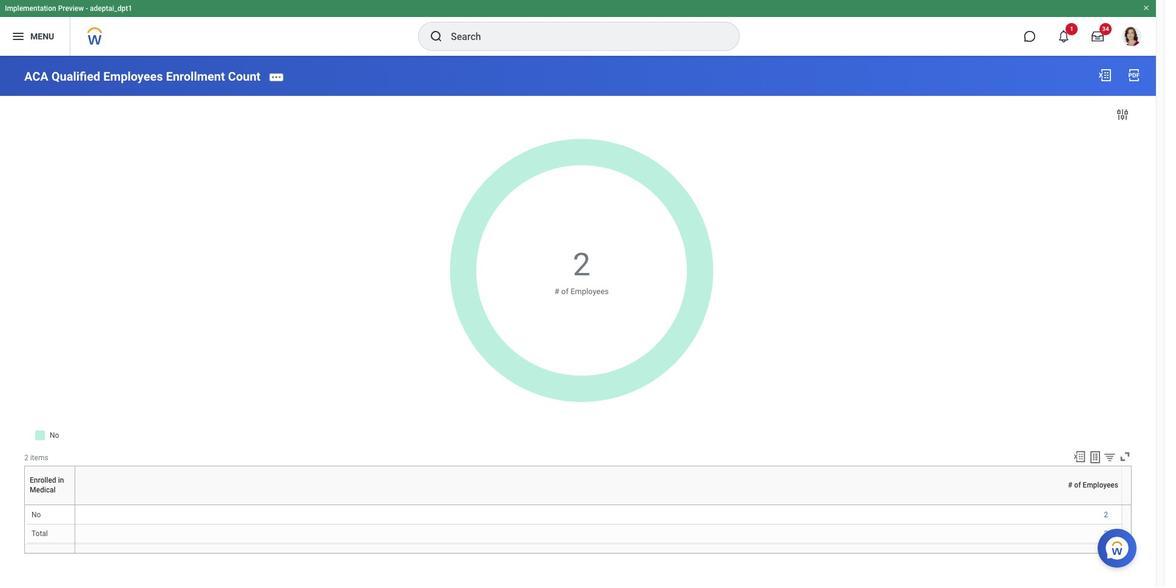 Task type: vqa. For each thing, say whether or not it's contained in the screenshot.
Enrollment
yes



Task type: describe. For each thing, give the bounding box(es) containing it.
enrolled in medical button
[[48, 505, 53, 506]]

1 vertical spatial medical
[[51, 505, 53, 506]]

34 button
[[1085, 23, 1112, 50]]

configure and view chart data image
[[1116, 107, 1131, 122]]

1 button
[[1051, 23, 1078, 50]]

items
[[30, 454, 48, 463]]

in inside enrolled in medical
[[58, 477, 64, 485]]

notifications large image
[[1058, 30, 1071, 43]]

total
[[32, 530, 48, 539]]

2 # of employees
[[555, 246, 609, 297]]

# of employees column header
[[75, 505, 1123, 506]]

close environment banner image
[[1143, 4, 1151, 12]]

-
[[86, 4, 88, 13]]

export to worksheets image
[[1089, 450, 1103, 465]]

enrollment
[[166, 69, 225, 84]]

# of employees 2 2
[[597, 505, 1109, 539]]

implementation preview -   adeptai_dpt1
[[5, 4, 132, 13]]

export to excel image for "view printable version (pdf)" image
[[1099, 68, 1113, 83]]

of inside 2 # of employees
[[562, 287, 569, 297]]

# for # of employees 2 2
[[597, 505, 597, 506]]

profile logan mcneil image
[[1123, 27, 1142, 49]]

employees for aca qualified employees enrollment count
[[103, 69, 163, 84]]

enrolled in medical inside row element
[[30, 477, 64, 495]]

count
[[228, 69, 261, 84]]

toolbar inside 2 "main content"
[[1068, 450, 1133, 466]]

row element
[[26, 467, 77, 505]]

Search Workday  search field
[[451, 23, 715, 50]]

implementation
[[5, 4, 56, 13]]

menu
[[30, 31, 54, 41]]

# for # of employees
[[1069, 482, 1073, 490]]

fullscreen image
[[1119, 450, 1133, 464]]

enrolled inside enrolled in medical
[[30, 477, 56, 485]]

# inside 2 # of employees
[[555, 287, 560, 297]]

2 items
[[24, 454, 48, 463]]

2 main content
[[0, 56, 1157, 565]]

1 vertical spatial 2 button
[[1105, 511, 1111, 520]]

adeptai_dpt1
[[90, 4, 132, 13]]

menu button
[[0, 17, 70, 56]]

preview
[[58, 4, 84, 13]]

export to excel image for export to worksheets icon
[[1074, 450, 1087, 464]]



Task type: locate. For each thing, give the bounding box(es) containing it.
1 vertical spatial enrolled in medical
[[48, 505, 53, 506]]

1 vertical spatial enrolled
[[48, 505, 50, 506]]

of for # of employees
[[1075, 482, 1082, 490]]

toolbar
[[1068, 450, 1133, 466]]

0 vertical spatial enrolled
[[30, 477, 56, 485]]

employees for # of employees 2 2
[[598, 505, 601, 506]]

1 horizontal spatial #
[[597, 505, 597, 506]]

1 horizontal spatial export to excel image
[[1099, 68, 1113, 83]]

2 vertical spatial #
[[597, 505, 597, 506]]

0 horizontal spatial in
[[50, 505, 51, 506]]

0 horizontal spatial of
[[562, 287, 569, 297]]

34
[[1103, 26, 1110, 32]]

export to excel image left export to worksheets icon
[[1074, 450, 1087, 464]]

medical
[[30, 487, 56, 495], [51, 505, 53, 506]]

aca
[[24, 69, 48, 84]]

no
[[32, 511, 41, 520]]

1 vertical spatial of
[[1075, 482, 1082, 490]]

0 vertical spatial #
[[555, 287, 560, 297]]

medical inside enrolled in medical
[[30, 487, 56, 495]]

export to excel image left "view printable version (pdf)" image
[[1099, 68, 1113, 83]]

view printable version (pdf) image
[[1128, 68, 1142, 83]]

2 horizontal spatial #
[[1069, 482, 1073, 490]]

1 vertical spatial #
[[1069, 482, 1073, 490]]

0 vertical spatial enrolled in medical
[[30, 477, 64, 495]]

of inside the '# of employees 2 2'
[[597, 505, 598, 506]]

enrolled down items
[[30, 477, 56, 485]]

2 button
[[573, 244, 593, 286], [1105, 511, 1111, 520], [1105, 530, 1111, 539]]

in
[[58, 477, 64, 485], [50, 505, 51, 506]]

enrolled in medical
[[30, 477, 64, 495], [48, 505, 53, 506]]

1 vertical spatial export to excel image
[[1074, 450, 1087, 464]]

1 horizontal spatial of
[[597, 505, 598, 506]]

2
[[573, 246, 591, 283], [24, 454, 28, 463], [1105, 511, 1109, 520], [1105, 530, 1109, 539]]

employees inside the '# of employees 2 2'
[[598, 505, 601, 506]]

select to filter grid data image
[[1104, 451, 1117, 464]]

qualified
[[51, 69, 100, 84]]

# inside the '# of employees 2 2'
[[597, 505, 597, 506]]

menu banner
[[0, 0, 1157, 56]]

employees for # of employees
[[1084, 482, 1119, 490]]

1 horizontal spatial in
[[58, 477, 64, 485]]

enrolled in medical up total
[[48, 505, 53, 506]]

inbox large image
[[1092, 30, 1105, 43]]

enrolled up total
[[48, 505, 50, 506]]

#
[[555, 287, 560, 297], [1069, 482, 1073, 490], [597, 505, 597, 506]]

search image
[[429, 29, 444, 44]]

0 vertical spatial of
[[562, 287, 569, 297]]

0 horizontal spatial export to excel image
[[1074, 450, 1087, 464]]

1
[[1071, 26, 1074, 32]]

2 vertical spatial of
[[597, 505, 598, 506]]

employees inside 2 # of employees
[[571, 287, 609, 297]]

0 vertical spatial export to excel image
[[1099, 68, 1113, 83]]

aca qualified employees enrollment count link
[[24, 69, 261, 84]]

2 horizontal spatial of
[[1075, 482, 1082, 490]]

2 vertical spatial 2 button
[[1105, 530, 1111, 539]]

of
[[562, 287, 569, 297], [1075, 482, 1082, 490], [597, 505, 598, 506]]

0 horizontal spatial #
[[555, 287, 560, 297]]

justify image
[[11, 29, 26, 44]]

0 vertical spatial 2 button
[[573, 244, 593, 286]]

aca qualified employees enrollment count
[[24, 69, 261, 84]]

enrolled
[[30, 477, 56, 485], [48, 505, 50, 506]]

enrolled in medical up enrolled in medical button
[[30, 477, 64, 495]]

of for # of employees 2 2
[[597, 505, 598, 506]]

employees
[[103, 69, 163, 84], [571, 287, 609, 297], [1084, 482, 1119, 490], [598, 505, 601, 506]]

0 vertical spatial medical
[[30, 487, 56, 495]]

0 vertical spatial in
[[58, 477, 64, 485]]

export to excel image
[[1099, 68, 1113, 83], [1074, 450, 1087, 464]]

2 inside 2 # of employees
[[573, 246, 591, 283]]

1 vertical spatial in
[[50, 505, 51, 506]]

# of employees
[[1069, 482, 1119, 490]]



